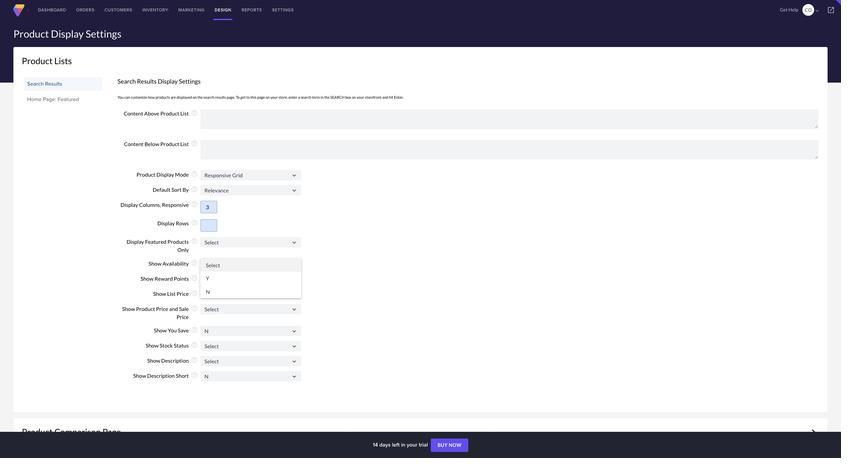 Task type: locate. For each thing, give the bounding box(es) containing it.
show inside show description short help_outline
[[133, 372, 146, 379]]

description for help_outline
[[161, 357, 189, 364]]

2 horizontal spatial your
[[407, 441, 417, 449]]

your left trial
[[407, 441, 417, 449]]

box
[[345, 95, 351, 99]]

settings up displayed
[[179, 78, 201, 85]]

show inside show list price help_outline
[[153, 290, 166, 297]]

1 horizontal spatial search
[[301, 95, 311, 99]]

2 the from the left
[[324, 95, 330, 99]]

search results link
[[27, 78, 99, 90]]

y
[[206, 275, 209, 282]]

 for short
[[291, 373, 298, 380]]

1 the from the left
[[197, 95, 203, 99]]

10 help_outline from the top
[[191, 290, 198, 296]]

1 horizontal spatial your
[[357, 95, 364, 99]]

display inside product display mode help_outline
[[157, 171, 174, 178]]

your left store,
[[270, 95, 278, 99]]

7  from the top
[[291, 358, 298, 365]]

help_outline inside display rows help_outline
[[191, 219, 198, 226]]

content left below
[[124, 141, 143, 147]]

7 help_outline from the top
[[191, 238, 198, 245]]

2 help_outline from the top
[[191, 140, 198, 147]]

1 horizontal spatial and
[[382, 95, 388, 99]]

0 vertical spatial you
[[118, 95, 124, 99]]

15 help_outline from the top
[[191, 372, 198, 378]]

list for content below product list help_outline
[[180, 141, 189, 147]]

list up mode
[[180, 141, 189, 147]]

content
[[124, 110, 143, 117], [124, 141, 143, 147]]

in
[[321, 95, 324, 99], [401, 441, 405, 449]]

14 help_outline from the top
[[191, 357, 198, 363]]

settings right reports
[[272, 7, 294, 13]]

1 horizontal spatial results
[[137, 78, 157, 85]]

now
[[449, 442, 462, 448]]

your
[[270, 95, 278, 99], [357, 95, 364, 99], [407, 441, 417, 449]]

you
[[118, 95, 124, 99], [168, 327, 177, 333]]

list inside show list price help_outline
[[167, 290, 176, 297]]

0 horizontal spatial search
[[204, 95, 214, 99]]

settings down customers
[[86, 28, 121, 40]]

description down show stock status help_outline at the left of page
[[161, 357, 189, 364]]

help_outline inside product display mode help_outline
[[191, 171, 198, 177]]

price for help_outline
[[177, 290, 189, 297]]

list down displayed
[[180, 110, 189, 117]]

list inside content below product list help_outline
[[180, 141, 189, 147]]

None text field
[[200, 109, 819, 129], [200, 219, 217, 232], [200, 341, 301, 351], [200, 356, 301, 366], [200, 109, 819, 129], [200, 219, 217, 232], [200, 341, 301, 351], [200, 356, 301, 366]]


[[291, 172, 298, 179], [291, 187, 298, 194], [291, 239, 298, 246], [291, 306, 298, 313], [291, 328, 298, 335], [291, 343, 298, 350], [291, 358, 298, 365], [291, 373, 298, 380]]

1 vertical spatial price
[[156, 305, 168, 312]]

help_outline inside content below product list help_outline
[[191, 140, 198, 147]]

show for show product price and sale price help_outline
[[122, 305, 135, 312]]

featured left products
[[145, 238, 166, 245]]

0 vertical spatial in
[[321, 95, 324, 99]]

you left can at the left top
[[118, 95, 124, 99]]

list down show reward points help_outline at bottom
[[167, 290, 176, 297]]

1 vertical spatial in
[[401, 441, 405, 449]]

5  from the top
[[291, 328, 298, 335]]

0 horizontal spatial the
[[197, 95, 203, 99]]

help_outline inside content above product list help_outline
[[191, 110, 198, 116]]

1 horizontal spatial featured
[[145, 238, 166, 245]]

price down show list price help_outline
[[156, 305, 168, 312]]

show inside show you save help_outline
[[154, 327, 167, 333]]

show
[[149, 260, 161, 266], [141, 275, 154, 282], [153, 290, 166, 297], [122, 305, 135, 312], [154, 327, 167, 333], [146, 342, 159, 349], [147, 357, 160, 364], [133, 372, 146, 379]]

2 search from the left
[[301, 95, 311, 99]]

help_outline inside show reward points help_outline
[[191, 275, 198, 281]]

on right displayed
[[193, 95, 197, 99]]

and left hit
[[382, 95, 388, 99]]

only
[[177, 247, 189, 253]]

1 on from the left
[[193, 95, 197, 99]]

help_outline inside show stock status help_outline
[[191, 342, 198, 348]]

comparison
[[54, 426, 101, 437]]

0 vertical spatial description
[[161, 357, 189, 364]]

help_outline inside display featured products only help_outline
[[191, 238, 198, 245]]

1 search from the left
[[204, 95, 214, 99]]

price inside show list price help_outline
[[177, 290, 189, 297]]

content inside content above product list help_outline
[[124, 110, 143, 117]]

description inside show description short help_outline
[[147, 372, 175, 379]]

2 horizontal spatial on
[[352, 95, 356, 99]]

2  from the top
[[291, 187, 298, 194]]

and left sale
[[169, 305, 178, 312]]

9 help_outline from the top
[[191, 275, 198, 281]]

0 vertical spatial price
[[177, 290, 189, 297]]

3 help_outline from the top
[[191, 171, 198, 177]]

0 horizontal spatial results
[[45, 80, 62, 88]]

the left search
[[324, 95, 330, 99]]

short
[[176, 372, 189, 379]]

0 horizontal spatial and
[[169, 305, 178, 312]]

help_outline inside show description short help_outline
[[191, 372, 198, 378]]

you left save
[[168, 327, 177, 333]]

below
[[145, 141, 159, 147]]

show product price and sale price help_outline
[[122, 305, 198, 320]]

14
[[373, 441, 378, 449]]

availability
[[163, 260, 189, 266]]

list for content above product list help_outline
[[180, 110, 189, 117]]

2 vertical spatial list
[[167, 290, 176, 297]]

your right box
[[357, 95, 364, 99]]

help_outline
[[191, 110, 198, 116], [191, 140, 198, 147], [191, 171, 198, 177], [191, 186, 198, 192], [191, 201, 198, 208], [191, 219, 198, 226], [191, 238, 198, 245], [191, 259, 198, 266], [191, 275, 198, 281], [191, 290, 198, 296], [191, 305, 198, 311], [191, 326, 198, 333], [191, 342, 198, 348], [191, 357, 198, 363], [191, 372, 198, 378]]

search for search results display settings
[[118, 78, 136, 85]]

buy
[[438, 442, 448, 448]]

list
[[180, 110, 189, 117], [180, 141, 189, 147], [167, 290, 176, 297]]

home
[[27, 95, 42, 103]]

 for products
[[291, 239, 298, 246]]

display featured products only help_outline
[[127, 238, 198, 253]]

product comparison page
[[22, 426, 121, 437]]

show inside 'show product price and sale price help_outline'
[[122, 305, 135, 312]]

content down "customize"
[[124, 110, 143, 117]]

1 horizontal spatial on
[[266, 95, 270, 99]]

description down show description help_outline
[[147, 372, 175, 379]]

0 vertical spatial list
[[180, 110, 189, 117]]

2 vertical spatial settings
[[179, 78, 201, 85]]

content for content above product list help_outline
[[124, 110, 143, 117]]

1 help_outline from the top
[[191, 110, 198, 116]]

1 vertical spatial description
[[147, 372, 175, 379]]

price down sale
[[177, 313, 189, 320]]

1 horizontal spatial the
[[324, 95, 330, 99]]

8  from the top
[[291, 373, 298, 380]]

settings
[[272, 7, 294, 13], [86, 28, 121, 40], [179, 78, 201, 85]]

expand_more
[[808, 426, 819, 438]]

0 vertical spatial and
[[382, 95, 388, 99]]

1 horizontal spatial settings
[[179, 78, 201, 85]]

by
[[183, 186, 189, 193]]

1 vertical spatial featured
[[145, 238, 166, 245]]

 for status
[[291, 343, 298, 350]]

help_outline inside default sort by help_outline
[[191, 186, 198, 192]]

inventory
[[142, 7, 168, 13]]

4  from the top
[[291, 306, 298, 313]]

days
[[379, 441, 391, 449]]

description inside show description help_outline
[[161, 357, 189, 364]]

0 horizontal spatial on
[[193, 95, 197, 99]]

0 horizontal spatial search
[[27, 80, 44, 88]]

search up can at the left top
[[118, 78, 136, 85]]

1 vertical spatial list
[[180, 141, 189, 147]]

1 horizontal spatial search
[[118, 78, 136, 85]]

6 help_outline from the top
[[191, 219, 198, 226]]

results up "how"
[[137, 78, 157, 85]]

search
[[118, 78, 136, 85], [27, 80, 44, 88]]

page
[[102, 426, 121, 437]]

3 on from the left
[[352, 95, 356, 99]]

n
[[206, 288, 210, 295]]

2 vertical spatial price
[[177, 313, 189, 320]]

product
[[13, 28, 49, 40], [22, 55, 53, 66], [160, 110, 179, 117], [160, 141, 179, 147], [137, 171, 155, 178], [136, 305, 155, 312], [22, 426, 53, 437]]

0 horizontal spatial you
[[118, 95, 124, 99]]

content inside content below product list help_outline
[[124, 141, 143, 147]]

show inside show availability help_outline
[[149, 260, 161, 266]]

help_outline inside show you save help_outline
[[191, 326, 198, 333]]

featured down search results link on the left top of the page
[[58, 95, 79, 103]]

product display mode help_outline
[[137, 171, 198, 178]]

search for search results
[[27, 80, 44, 88]]

get
[[780, 7, 788, 12]]

search up the home
[[27, 80, 44, 88]]

3  from the top
[[291, 239, 298, 246]]

search results
[[27, 80, 62, 88]]

show inside show description help_outline
[[147, 357, 160, 364]]

show for show description help_outline
[[147, 357, 160, 364]]

the right displayed
[[197, 95, 203, 99]]

11 help_outline from the top
[[191, 305, 198, 311]]

in right left
[[401, 441, 405, 449]]

default sort by help_outline
[[153, 186, 198, 193]]

orders
[[76, 7, 94, 13]]

on right box
[[352, 95, 356, 99]]

show for show availability help_outline
[[149, 260, 161, 266]]

products
[[168, 238, 189, 245]]

search right a
[[301, 95, 311, 99]]

4 help_outline from the top
[[191, 186, 198, 192]]

1 vertical spatial and
[[169, 305, 178, 312]]

13 help_outline from the top
[[191, 342, 198, 348]]

dashboard
[[38, 7, 66, 13]]

1 vertical spatial you
[[168, 327, 177, 333]]

show inside show stock status help_outline
[[146, 342, 159, 349]]

1 horizontal spatial you
[[168, 327, 177, 333]]

results
[[137, 78, 157, 85], [45, 80, 62, 88]]

display
[[51, 28, 84, 40], [158, 78, 178, 85], [157, 171, 174, 178], [121, 202, 138, 208], [157, 220, 175, 226], [127, 238, 144, 245]]

featured
[[58, 95, 79, 103], [145, 238, 166, 245]]

12 help_outline from the top
[[191, 326, 198, 333]]

columns,
[[139, 202, 161, 208]]

results up home page: featured
[[45, 80, 62, 88]]

search inside search results link
[[27, 80, 44, 88]]

1 vertical spatial content
[[124, 141, 143, 147]]

2 on from the left
[[266, 95, 270, 99]]

0 vertical spatial content
[[124, 110, 143, 117]]

1  from the top
[[291, 172, 298, 179]]

6  from the top
[[291, 343, 298, 350]]

1 vertical spatial settings
[[86, 28, 121, 40]]

list inside content above product list help_outline
[[180, 110, 189, 117]]

None text field
[[200, 140, 819, 159], [200, 170, 301, 180], [200, 185, 301, 195], [200, 201, 217, 213], [200, 237, 301, 247], [200, 304, 301, 314], [200, 326, 301, 336], [200, 371, 301, 381], [200, 140, 819, 159], [200, 170, 301, 180], [200, 185, 301, 195], [200, 201, 217, 213], [200, 237, 301, 247], [200, 304, 301, 314], [200, 326, 301, 336], [200, 371, 301, 381]]

in right 'term'
[[321, 95, 324, 99]]

0 vertical spatial featured
[[58, 95, 79, 103]]

on
[[193, 95, 197, 99], [266, 95, 270, 99], [352, 95, 356, 99]]

2 horizontal spatial settings
[[272, 7, 294, 13]]

price up sale
[[177, 290, 189, 297]]

show inside show reward points help_outline
[[141, 275, 154, 282]]

status
[[174, 342, 189, 349]]

and
[[382, 95, 388, 99], [169, 305, 178, 312]]

reward
[[155, 275, 173, 282]]

results for search results display settings
[[137, 78, 157, 85]]

page
[[257, 95, 265, 99]]

on right page
[[266, 95, 270, 99]]

5 help_outline from the top
[[191, 201, 198, 208]]

0 horizontal spatial settings
[[86, 28, 121, 40]]

8 help_outline from the top
[[191, 259, 198, 266]]

search left results
[[204, 95, 214, 99]]



Task type: describe. For each thing, give the bounding box(es) containing it.
trial
[[419, 441, 428, 449]]

show for show stock status help_outline
[[146, 342, 159, 349]]

display columns, responsive help_outline
[[121, 201, 198, 208]]

product inside 'show product price and sale price help_outline'
[[136, 305, 155, 312]]

show for show list price help_outline
[[153, 290, 166, 297]]

save
[[178, 327, 189, 333]]

and inside 'show product price and sale price help_outline'
[[169, 305, 178, 312]]

product inside product display mode help_outline
[[137, 171, 155, 178]]


[[814, 8, 820, 14]]

rows
[[176, 220, 189, 226]]

a
[[298, 95, 300, 99]]

displayed
[[177, 95, 192, 99]]

design
[[215, 7, 231, 13]]

0 horizontal spatial in
[[321, 95, 324, 99]]

product inside content above product list help_outline
[[160, 110, 179, 117]]

search
[[330, 95, 345, 99]]

1 horizontal spatial in
[[401, 441, 405, 449]]

enter
[[289, 95, 297, 99]]

show list price help_outline
[[153, 290, 198, 297]]

you can customize how products are displayed on the search results page. to get to this page on your store, enter a search term in the search box on your storefront and hit enter.
[[118, 95, 404, 99]]

help_outline inside show list price help_outline
[[191, 290, 198, 296]]

 for help_outline
[[291, 358, 298, 365]]

display inside the display columns, responsive help_outline
[[121, 202, 138, 208]]

to
[[236, 95, 240, 99]]

content below product list help_outline
[[124, 140, 198, 147]]

 for save
[[291, 328, 298, 335]]

points
[[174, 275, 189, 282]]

store,
[[279, 95, 288, 99]]

 for by
[[291, 187, 298, 194]]

responsive
[[162, 202, 189, 208]]

to
[[246, 95, 250, 99]]

customers
[[105, 7, 132, 13]]

show for show you save help_outline
[[154, 327, 167, 333]]

help_outline inside show availability help_outline
[[191, 259, 198, 266]]

show for show reward points help_outline
[[141, 275, 154, 282]]

show for show description short help_outline
[[133, 372, 146, 379]]

help_outline inside show description help_outline
[[191, 357, 198, 363]]

show you save help_outline
[[154, 326, 198, 333]]

content above product list help_outline
[[124, 110, 198, 117]]

page:
[[43, 95, 56, 103]]

stock
[[160, 342, 173, 349]]

display rows help_outline
[[157, 219, 198, 226]]

product inside content below product list help_outline
[[160, 141, 179, 147]]

show description help_outline
[[147, 357, 198, 364]]

14 days left in your trial
[[373, 441, 429, 449]]

help_outline inside the display columns, responsive help_outline
[[191, 201, 198, 208]]

content for content below product list help_outline
[[124, 141, 143, 147]]

you inside show you save help_outline
[[168, 327, 177, 333]]

price for and
[[156, 305, 168, 312]]

help_outline inside 'show product price and sale price help_outline'
[[191, 305, 198, 311]]

buy now
[[438, 442, 462, 448]]

search results display settings
[[118, 78, 201, 85]]

featured inside display featured products only help_outline
[[145, 238, 166, 245]]

results
[[215, 95, 226, 99]]

0 horizontal spatial featured
[[58, 95, 79, 103]]

dashboard link
[[33, 0, 71, 20]]

are
[[171, 95, 176, 99]]

co
[[805, 7, 812, 13]]

customize
[[131, 95, 147, 99]]

0 horizontal spatial your
[[270, 95, 278, 99]]

can
[[124, 95, 130, 99]]

left
[[392, 441, 400, 449]]

reports
[[242, 7, 262, 13]]

help
[[789, 7, 798, 12]]

 for mode
[[291, 172, 298, 179]]

home page: featured link
[[27, 94, 99, 105]]

show stock status help_outline
[[146, 342, 198, 349]]

marketing
[[178, 7, 205, 13]]

mode
[[175, 171, 189, 178]]

buy now link
[[431, 439, 468, 452]]

product display settings
[[13, 28, 121, 40]]

get help
[[780, 7, 798, 12]]

0 vertical spatial settings
[[272, 7, 294, 13]]

how
[[148, 95, 155, 99]]

sort
[[172, 186, 182, 193]]

term
[[312, 95, 320, 99]]

product lists
[[22, 55, 72, 66]]

show availability help_outline
[[149, 259, 198, 266]]

show description short help_outline
[[133, 372, 198, 379]]

sale
[[179, 305, 189, 312]]

display inside display featured products only help_outline
[[127, 238, 144, 245]]

results for search results
[[45, 80, 62, 88]]

get
[[240, 95, 246, 99]]

 for price
[[291, 306, 298, 313]]

lists
[[54, 55, 72, 66]]

home page: featured
[[27, 95, 79, 103]]

co 
[[805, 7, 820, 14]]

display inside display rows help_outline
[[157, 220, 175, 226]]

this
[[250, 95, 256, 99]]

 link
[[821, 0, 841, 20]]

page.
[[227, 95, 235, 99]]


[[827, 6, 835, 14]]

above
[[144, 110, 159, 117]]

default
[[153, 186, 170, 193]]

storefront
[[365, 95, 382, 99]]

products
[[156, 95, 170, 99]]

select
[[206, 262, 220, 268]]

show reward points help_outline
[[141, 275, 198, 282]]

hit
[[389, 95, 393, 99]]

description for short
[[147, 372, 175, 379]]

enter.
[[394, 95, 404, 99]]



Task type: vqa. For each thing, say whether or not it's contained in the screenshot.
9th help_outline from the top of the page
yes



